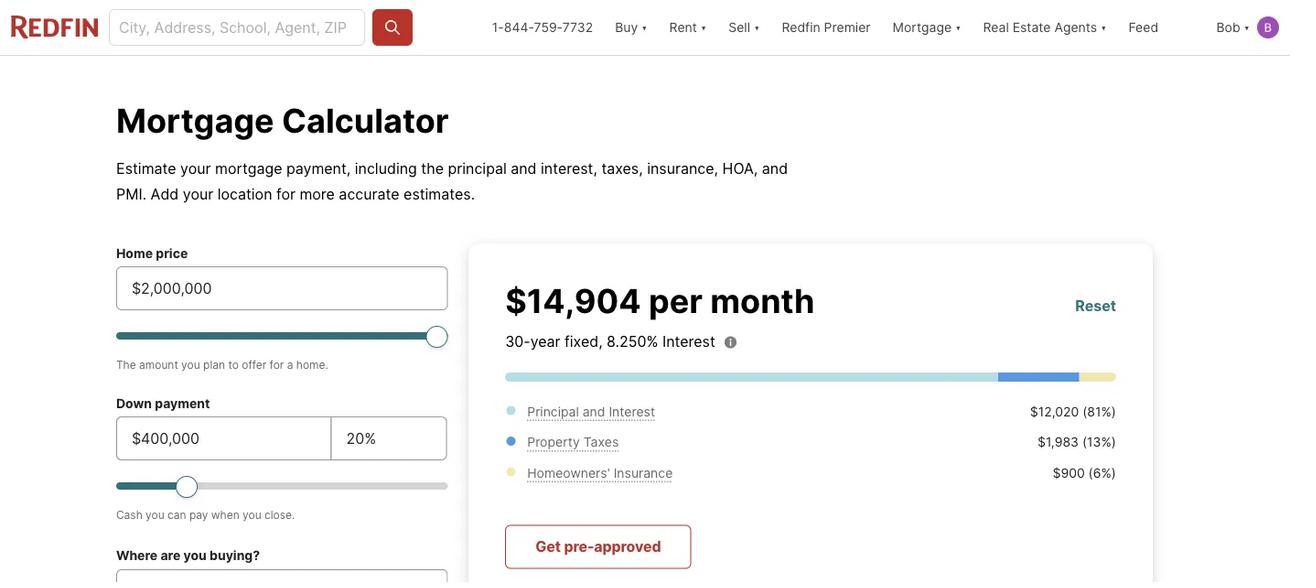 Task type: locate. For each thing, give the bounding box(es) containing it.
0 horizontal spatial interest
[[609, 404, 655, 419]]

2 horizontal spatial and
[[762, 159, 788, 177]]

0 vertical spatial interest
[[663, 332, 716, 350]]

$1,983 (13%)
[[1038, 434, 1117, 450]]

mortgage inside dropdown button
[[893, 20, 952, 35]]

$12,020 (81%)
[[1030, 404, 1117, 419]]

mortgage ▾ button
[[882, 0, 973, 55]]

you
[[181, 358, 200, 371], [146, 508, 164, 521], [243, 508, 261, 521], [184, 547, 207, 563]]

7732
[[563, 20, 593, 35]]

interest down per
[[663, 332, 716, 350]]

interest
[[663, 332, 716, 350], [609, 404, 655, 419]]

3 ▾ from the left
[[754, 20, 760, 35]]

for left more
[[276, 185, 296, 203]]

for left a
[[270, 358, 284, 371]]

are
[[161, 547, 181, 563]]

feed
[[1129, 20, 1159, 35]]

and right hoa,
[[762, 159, 788, 177]]

property taxes link
[[527, 434, 619, 450]]

estimates.
[[404, 185, 475, 203]]

your right add
[[183, 185, 213, 203]]

mortgage ▾
[[893, 20, 962, 35]]

for
[[276, 185, 296, 203], [270, 358, 284, 371]]

principal
[[527, 404, 579, 419]]

year
[[531, 332, 561, 350]]

1 horizontal spatial and
[[583, 404, 605, 419]]

30-year fixed, 8.250% interest
[[505, 332, 716, 350]]

homeowners' insurance
[[527, 465, 673, 481]]

redfin premier
[[782, 20, 871, 35]]

buy
[[615, 20, 638, 35]]

including
[[355, 159, 417, 177]]

premier
[[824, 20, 871, 35]]

user photo image
[[1258, 16, 1280, 38]]

taxes,
[[602, 159, 643, 177]]

insurance
[[614, 465, 673, 481]]

you right the when
[[243, 508, 261, 521]]

1 vertical spatial mortgage
[[116, 100, 274, 140]]

real
[[984, 20, 1009, 35]]

a
[[287, 358, 293, 371]]

buy ▾ button
[[604, 0, 659, 55]]

sell ▾ button
[[718, 0, 771, 55]]

the amount you plan to offer for a home.
[[116, 358, 328, 371]]

get
[[536, 538, 561, 556]]

4 ▾ from the left
[[956, 20, 962, 35]]

▾
[[642, 20, 648, 35], [701, 20, 707, 35], [754, 20, 760, 35], [956, 20, 962, 35], [1101, 20, 1107, 35], [1244, 20, 1250, 35]]

1 vertical spatial interest
[[609, 404, 655, 419]]

down payment
[[116, 395, 210, 411]]

▾ right sell
[[754, 20, 760, 35]]

real estate agents ▾ button
[[973, 0, 1118, 55]]

0 horizontal spatial mortgage
[[116, 100, 274, 140]]

reset button
[[1076, 295, 1117, 317]]

▾ right 'bob'
[[1244, 20, 1250, 35]]

estimate
[[116, 159, 176, 177]]

844-
[[504, 20, 534, 35]]

6 ▾ from the left
[[1244, 20, 1250, 35]]

1 horizontal spatial mortgage
[[893, 20, 952, 35]]

calculator
[[282, 100, 449, 140]]

payment,
[[287, 159, 351, 177]]

estimate your mortgage payment, including the principal and interest, taxes, insurance, hoa, and pmi. add your location for more accurate estimates.
[[116, 159, 788, 203]]

2 ▾ from the left
[[701, 20, 707, 35]]

▾ right rent at the right of the page
[[701, 20, 707, 35]]

pre-
[[564, 538, 594, 556]]

1 vertical spatial your
[[183, 185, 213, 203]]

▾ left real
[[956, 20, 962, 35]]

Home Price Slider range field
[[116, 325, 448, 347]]

cash
[[116, 508, 143, 521]]

offer
[[242, 358, 267, 371]]

home price
[[116, 245, 188, 261]]

principal and interest
[[527, 404, 655, 419]]

mortgage up estimate
[[116, 100, 274, 140]]

None text field
[[132, 427, 316, 449], [347, 427, 432, 449], [132, 427, 316, 449], [347, 427, 432, 449]]

and left interest,
[[511, 159, 537, 177]]

▾ right agents
[[1101, 20, 1107, 35]]

1-844-759-7732
[[492, 20, 593, 35]]

real estate agents ▾ link
[[984, 0, 1107, 55]]

0 vertical spatial mortgage
[[893, 20, 952, 35]]

City, Address, School, Agent, ZIP search field
[[109, 9, 365, 46]]

per
[[649, 281, 703, 320]]

Down Payment Slider range field
[[116, 475, 448, 497]]

and up taxes
[[583, 404, 605, 419]]

agents
[[1055, 20, 1098, 35]]

bob
[[1217, 20, 1241, 35]]

1 ▾ from the left
[[642, 20, 648, 35]]

mortgage left real
[[893, 20, 952, 35]]

your
[[180, 159, 211, 177], [183, 185, 213, 203]]

▾ right buy
[[642, 20, 648, 35]]

▾ for sell ▾
[[754, 20, 760, 35]]

sell ▾ button
[[729, 0, 760, 55]]

insurance,
[[647, 159, 719, 177]]

your right estimate
[[180, 159, 211, 177]]

location
[[218, 185, 272, 203]]

interest up taxes
[[609, 404, 655, 419]]

mortgage for mortgage ▾
[[893, 20, 952, 35]]

sell
[[729, 20, 751, 35]]

get pre-approved button
[[505, 525, 692, 569]]

pay
[[189, 508, 208, 521]]

None text field
[[132, 277, 432, 299]]

$900
[[1053, 465, 1085, 481]]

$1,983
[[1038, 434, 1079, 450]]

plan
[[203, 358, 225, 371]]

0 vertical spatial for
[[276, 185, 296, 203]]

sell ▾
[[729, 20, 760, 35]]



Task type: describe. For each thing, give the bounding box(es) containing it.
▾ for buy ▾
[[642, 20, 648, 35]]

the
[[421, 159, 444, 177]]

can
[[168, 508, 186, 521]]

rent
[[670, 20, 697, 35]]

principal
[[448, 159, 507, 177]]

buying?
[[210, 547, 260, 563]]

1 horizontal spatial interest
[[663, 332, 716, 350]]

get pre-approved
[[536, 538, 661, 556]]

real estate agents ▾
[[984, 20, 1107, 35]]

property taxes
[[527, 434, 619, 450]]

amount
[[139, 358, 178, 371]]

rent ▾ button
[[659, 0, 718, 55]]

where
[[116, 547, 158, 563]]

you right are at the bottom left
[[184, 547, 207, 563]]

interest,
[[541, 159, 598, 177]]

feed button
[[1118, 0, 1206, 55]]

home.
[[296, 358, 328, 371]]

principal and interest link
[[527, 404, 655, 419]]

buy ▾
[[615, 20, 648, 35]]

0 vertical spatial your
[[180, 159, 211, 177]]

30-
[[505, 332, 531, 350]]

you left can
[[146, 508, 164, 521]]

$14,904 per month
[[505, 281, 815, 320]]

hoa,
[[723, 159, 758, 177]]

month
[[711, 281, 815, 320]]

mortgage ▾ button
[[893, 0, 962, 55]]

for inside estimate your mortgage payment, including the principal and interest, taxes, insurance, hoa, and pmi. add your location for more accurate estimates.
[[276, 185, 296, 203]]

the
[[116, 358, 136, 371]]

$14,904
[[505, 281, 641, 320]]

estate
[[1013, 20, 1051, 35]]

fixed,
[[565, 332, 603, 350]]

more
[[300, 185, 335, 203]]

▾ for bob ▾
[[1244, 20, 1250, 35]]

rent ▾
[[670, 20, 707, 35]]

cash you can pay when you close.
[[116, 508, 295, 521]]

1-844-759-7732 link
[[492, 20, 593, 35]]

home
[[116, 245, 153, 261]]

1-
[[492, 20, 504, 35]]

payment
[[155, 395, 210, 411]]

(6%)
[[1089, 465, 1117, 481]]

mortgage calculator
[[116, 100, 449, 140]]

0 horizontal spatial and
[[511, 159, 537, 177]]

redfin premier button
[[771, 0, 882, 55]]

homeowners'
[[527, 465, 610, 481]]

close.
[[265, 508, 295, 521]]

▾ for mortgage ▾
[[956, 20, 962, 35]]

(13%)
[[1083, 434, 1117, 450]]

redfin
[[782, 20, 821, 35]]

you left plan
[[181, 358, 200, 371]]

accurate
[[339, 185, 400, 203]]

add
[[151, 185, 179, 203]]

$900 (6%)
[[1053, 465, 1117, 481]]

reset
[[1076, 297, 1117, 315]]

homeowners' insurance link
[[527, 465, 673, 481]]

1 vertical spatial for
[[270, 358, 284, 371]]

where are you buying?
[[116, 547, 260, 563]]

▾ for rent ▾
[[701, 20, 707, 35]]

property
[[527, 434, 580, 450]]

to
[[228, 358, 239, 371]]

approved
[[594, 538, 661, 556]]

$12,020
[[1030, 404, 1079, 419]]

when
[[211, 508, 240, 521]]

buy ▾ button
[[615, 0, 648, 55]]

5 ▾ from the left
[[1101, 20, 1107, 35]]

price
[[156, 245, 188, 261]]

(81%)
[[1083, 404, 1117, 419]]

pmi.
[[116, 185, 147, 203]]

rent ▾ button
[[670, 0, 707, 55]]

submit search image
[[383, 18, 402, 37]]

mortgage for mortgage calculator
[[116, 100, 274, 140]]

mortgage
[[215, 159, 282, 177]]

taxes
[[584, 434, 619, 450]]

8.250%
[[607, 332, 659, 350]]



Task type: vqa. For each thing, say whether or not it's contained in the screenshot.
the right and
yes



